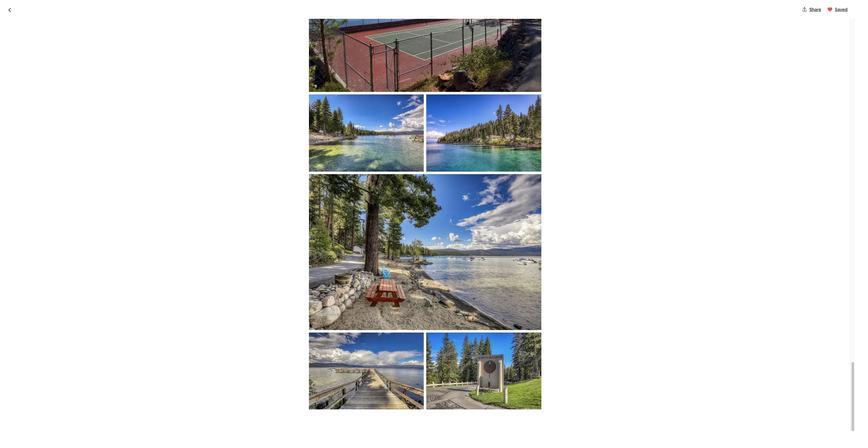 Task type: locate. For each thing, give the bounding box(es) containing it.
where
[[250, 400, 271, 409]]

0 horizontal spatial 7
[[306, 256, 309, 262]]

hours
[[326, 302, 339, 309]]

0 horizontal spatial is
[[284, 281, 288, 287]]

· right "beds"
[[322, 256, 324, 262]]

#72 down 'great' at left bottom
[[312, 361, 320, 367]]

airbnb service fee
[[492, 376, 534, 383]]

2 right / on the bottom left of the page
[[423, 401, 426, 406]]

in up south at left
[[412, 338, 416, 345]]

0 vertical spatial and
[[384, 331, 392, 337]]

2 vertical spatial unit
[[302, 361, 310, 367]]

dialog containing share
[[0, 0, 856, 432]]

a
[[289, 281, 292, 287], [301, 331, 303, 337], [417, 338, 420, 345], [260, 353, 262, 360]]

for
[[311, 302, 318, 309], [317, 353, 324, 360]]

your left next
[[272, 32, 289, 43]]

location
[[431, 346, 450, 352]]

is
[[284, 281, 288, 287], [321, 361, 325, 367]]

2 horizontal spatial in
[[412, 338, 416, 345]]

you'll
[[273, 400, 290, 409]]

throughout
[[385, 338, 411, 345]]

#72 right chinquapin
[[439, 32, 453, 43]]

enjoy
[[250, 32, 270, 43]]

0 vertical spatial superhost
[[301, 46, 322, 51]]

2 horizontal spatial of
[[445, 331, 450, 337]]

dialog
[[0, 0, 856, 432]]

enjoy your next mountain getaway at chinquapin #72 image 4 image
[[516, 60, 601, 148]]

in
[[296, 331, 300, 337], [412, 338, 416, 345], [395, 361, 399, 367]]

fee right service
[[526, 376, 534, 383]]

1 vertical spatial $635
[[492, 342, 503, 349]]

stay
[[510, 354, 520, 360]]

total before taxes
[[492, 398, 535, 405]]

0 vertical spatial #72
[[439, 32, 453, 43]]

$635
[[492, 253, 508, 262], [492, 342, 503, 349]]

units
[[383, 361, 394, 367]]

entire
[[250, 245, 269, 254]]

are
[[294, 289, 300, 294]]

$635 for x
[[492, 342, 503, 349]]

for left those
[[317, 353, 324, 360]]

terrific
[[250, 331, 266, 337]]

listing image 29 image
[[309, 333, 424, 410], [309, 333, 424, 410]]

12/24/2023
[[496, 277, 519, 283]]

one
[[326, 361, 335, 367]]

Any week search field
[[370, 5, 481, 20]]

2 left baths
[[325, 256, 328, 262]]

1 $635 from the top
[[492, 253, 508, 262]]

discount
[[521, 354, 541, 360]]

unit down 'great' at left bottom
[[302, 361, 310, 367]]

0 horizontal spatial 2
[[325, 256, 328, 262]]

1 horizontal spatial in
[[395, 361, 399, 367]]

/
[[421, 401, 422, 406]]

of right all
[[445, 331, 450, 337]]

7 right x at the right of the page
[[508, 342, 511, 349]]

haley is a superhost. learn more about haley. image
[[437, 245, 455, 263], [437, 245, 455, 263]]

superhosts
[[270, 289, 293, 294]]

where you'll sleep
[[250, 400, 309, 409]]

0 vertical spatial ·
[[324, 46, 326, 52]]

for inside terrific unit located in a very private corner of chinquapin, and walking distance to all of chinquapin's recreational facilities. completely remodeled throughout in a modern mountain style, this exquisite unit boast many extra side windows, south facing location and a two-car carport. great for those snowy days! fully equipped with everything you'll need during your stay, unit #72 is one of the most popular units in chinquapin.
[[317, 353, 324, 360]]

states
[[389, 46, 402, 51]]

1 vertical spatial is
[[321, 361, 325, 367]]

those
[[325, 353, 338, 360]]

1 vertical spatial superhost
[[293, 281, 317, 287]]

1 horizontal spatial 2
[[423, 401, 426, 406]]

side
[[368, 346, 378, 352]]

· inside enjoy your next mountain getaway at chinquapin #72 superhost · tahoe city, california, united states
[[324, 46, 326, 52]]

for left 48
[[311, 302, 318, 309]]

city,
[[342, 46, 351, 51]]

superhost down next
[[301, 46, 322, 51]]

sleep
[[291, 400, 309, 409]]

recreational
[[280, 338, 308, 345]]

and up throughout
[[384, 331, 392, 337]]

tahoe
[[328, 46, 341, 51]]

listing image 25 image
[[309, 0, 542, 92], [309, 0, 542, 92]]

0 vertical spatial is
[[284, 281, 288, 287]]

0 vertical spatial mountain
[[310, 32, 347, 43]]

unit down facilities.
[[317, 346, 326, 352]]

next
[[291, 32, 309, 43]]

charged
[[544, 330, 561, 335]]

equipped
[[379, 353, 401, 360]]

0 vertical spatial in
[[296, 331, 300, 337]]

0 horizontal spatial of
[[336, 361, 341, 367]]

listing image 26 image
[[309, 95, 424, 172], [309, 95, 424, 172]]

0 horizontal spatial mountain
[[250, 346, 272, 352]]

7
[[306, 256, 309, 262], [508, 342, 511, 349]]

this
[[286, 346, 294, 352]]

during
[[263, 361, 278, 367]]

2 $635 from the top
[[492, 342, 503, 349]]

and up the need
[[250, 353, 258, 360]]

entire condo hosted by haley 7 beds · 2 baths
[[250, 245, 344, 262]]

0 vertical spatial 2
[[325, 256, 328, 262]]

unit
[[267, 331, 276, 337], [317, 346, 326, 352], [302, 361, 310, 367]]

is left one at bottom
[[321, 361, 325, 367]]

in right units
[[395, 361, 399, 367]]

#72
[[439, 32, 453, 43], [312, 361, 320, 367]]

united
[[374, 46, 388, 51]]

0 vertical spatial 7
[[306, 256, 309, 262]]

$635 left x at the right of the page
[[492, 342, 503, 349]]

a up superhosts
[[289, 281, 292, 287]]

at
[[384, 32, 391, 43]]

1 horizontal spatial is
[[321, 361, 325, 367]]

$635 $572 night
[[492, 253, 538, 262]]

two-
[[263, 353, 274, 360]]

located
[[277, 331, 294, 337]]

1 horizontal spatial 7
[[508, 342, 511, 349]]

1 vertical spatial #72
[[312, 361, 320, 367]]

2 vertical spatial in
[[395, 361, 399, 367]]

walking
[[393, 331, 411, 337]]

1 horizontal spatial and
[[384, 331, 392, 337]]

0 horizontal spatial unit
[[267, 331, 276, 337]]

experienced,
[[301, 289, 327, 294]]

a inside haley is a superhost superhosts are experienced, highly rated hosts.
[[289, 281, 292, 287]]

1 vertical spatial in
[[412, 338, 416, 345]]

1 vertical spatial your
[[279, 361, 289, 367]]

a left two-
[[260, 353, 262, 360]]

1
[[418, 401, 420, 406]]

1 horizontal spatial fee
[[526, 376, 534, 383]]

superhost inside haley is a superhost superhosts are experienced, highly rated hosts.
[[293, 281, 317, 287]]

week
[[419, 10, 430, 15]]

0 horizontal spatial in
[[296, 331, 300, 337]]

of up completely
[[349, 331, 354, 337]]

terrific unit located in a very private corner of chinquapin, and walking distance to all of chinquapin's recreational facilities. completely remodeled throughout in a modern mountain style, this exquisite unit boast many extra side windows, south facing location and a two-car carport. great for those snowy days! fully equipped with everything you'll need during your stay, unit #72 is one of the most popular units in chinquapin.
[[250, 331, 453, 367]]

· inside entire condo hosted by haley 7 beds · 2 baths
[[322, 256, 324, 262]]

your down car
[[279, 361, 289, 367]]

share button
[[800, 4, 824, 15]]

car
[[274, 353, 282, 360]]

48
[[319, 302, 325, 309]]

of
[[349, 331, 354, 337], [445, 331, 450, 337], [336, 361, 341, 367]]

fee up service
[[513, 365, 521, 372]]

enjoy your next mountain getaway at chinquapin #72 superhost · tahoe city, california, united states
[[250, 32, 453, 52]]

any week button
[[404, 5, 435, 20]]

a left very
[[301, 331, 303, 337]]

mountain up tahoe
[[310, 32, 347, 43]]

0 vertical spatial your
[[272, 32, 289, 43]]

facing
[[416, 346, 430, 352]]

1 vertical spatial mountain
[[250, 346, 272, 352]]

superhost up are at the left of page
[[293, 281, 317, 287]]

$572
[[509, 253, 525, 262]]

is inside haley is a superhost superhosts are experienced, highly rated hosts.
[[284, 281, 288, 287]]

1 vertical spatial 7
[[508, 342, 511, 349]]

1 vertical spatial fee
[[526, 376, 534, 383]]

south
[[402, 346, 415, 352]]

is up superhosts
[[284, 281, 288, 287]]

unit up chinquapin's
[[267, 331, 276, 337]]

enjoy your next mountain getaway at chinquapin #72 image 5 image
[[516, 150, 601, 235]]

your inside enjoy your next mountain getaway at chinquapin #72 superhost · tahoe city, california, united states
[[272, 32, 289, 43]]

of left the on the bottom of the page
[[336, 361, 341, 367]]

1 vertical spatial for
[[317, 353, 324, 360]]

0 horizontal spatial #72
[[312, 361, 320, 367]]

· left tahoe
[[324, 46, 326, 52]]

listing image 28 image
[[309, 174, 542, 330], [309, 174, 542, 330]]

need
[[250, 361, 262, 367]]

nights
[[512, 342, 526, 349]]

in up recreational
[[296, 331, 300, 337]]

0 vertical spatial $635
[[492, 253, 508, 262]]

extra
[[355, 346, 367, 352]]

2 inside entire condo hosted by haley 7 beds · 2 baths
[[325, 256, 328, 262]]

1 vertical spatial ·
[[322, 256, 324, 262]]

$635 left the $572
[[492, 253, 508, 262]]

and
[[384, 331, 392, 337], [250, 353, 258, 360]]

2 horizontal spatial unit
[[317, 346, 326, 352]]

0 horizontal spatial fee
[[513, 365, 521, 372]]

1 horizontal spatial ·
[[324, 46, 326, 52]]

snowy
[[339, 353, 354, 360]]

7 left "beds"
[[306, 256, 309, 262]]

listing image 27 image
[[427, 95, 542, 172], [427, 95, 542, 172]]

before
[[505, 398, 521, 405]]

you
[[517, 330, 524, 335]]

1 horizontal spatial #72
[[439, 32, 453, 43]]

beds
[[310, 256, 321, 262]]

listing image 30 image
[[427, 333, 542, 410], [427, 333, 542, 410]]

haley is a superhost superhosts are experienced, highly rated hosts.
[[270, 281, 366, 294]]

great
[[303, 353, 316, 360]]

mountain down chinquapin's
[[250, 346, 272, 352]]

share
[[810, 7, 822, 12]]

1 horizontal spatial mountain
[[310, 32, 347, 43]]

0 horizontal spatial ·
[[322, 256, 324, 262]]

0 horizontal spatial and
[[250, 353, 258, 360]]



Task type: vqa. For each thing, say whether or not it's contained in the screenshot.
and to the bottom
yes



Task type: describe. For each thing, give the bounding box(es) containing it.
1 horizontal spatial of
[[349, 331, 354, 337]]

cancellation
[[281, 302, 310, 309]]

all
[[439, 331, 444, 337]]

night
[[527, 255, 538, 262]]

is inside terrific unit located in a very private corner of chinquapin, and walking distance to all of chinquapin's recreational facilities. completely remodeled throughout in a modern mountain style, this exquisite unit boast many extra side windows, south facing location and a two-car carport. great for those snowy days! fully equipped with everything you'll need during your stay, unit #72 is one of the most popular units in chinquapin.
[[321, 361, 325, 367]]

any
[[410, 10, 418, 15]]

distance
[[412, 331, 432, 337]]

$635 for $572
[[492, 253, 508, 262]]

1 / 2
[[418, 401, 426, 406]]

7 inside entire condo hosted by haley 7 beds · 2 baths
[[306, 256, 309, 262]]

total
[[492, 398, 504, 405]]

tahoe city, california, united states button
[[328, 45, 402, 52]]

weekly stay discount
[[492, 354, 541, 360]]

x
[[505, 342, 507, 349]]

reserve button
[[492, 310, 593, 325]]

free cancellation for 48 hours
[[270, 302, 339, 309]]

modern
[[421, 338, 439, 345]]

you'll
[[440, 353, 452, 360]]

saved
[[836, 7, 848, 12]]

very
[[304, 331, 314, 337]]

with
[[403, 353, 413, 360]]

baths
[[329, 256, 342, 262]]

the
[[342, 361, 350, 367]]

reserve
[[533, 314, 552, 320]]

rated
[[341, 289, 352, 294]]

0 vertical spatial fee
[[513, 365, 521, 372]]

airbnb
[[492, 376, 508, 383]]

be
[[538, 330, 543, 335]]

everything
[[414, 353, 439, 360]]

1 vertical spatial unit
[[317, 346, 326, 352]]

won't
[[525, 330, 537, 335]]

enjoy your next mountain getaway at chinquapin #72 image 2 image
[[428, 60, 513, 148]]

airbnb service fee button
[[492, 376, 534, 383]]

free
[[270, 302, 280, 309]]

0 vertical spatial for
[[311, 302, 318, 309]]

$635 x 7 nights
[[492, 342, 526, 349]]

popular
[[364, 361, 382, 367]]

days!
[[355, 353, 367, 360]]

boast
[[327, 346, 340, 352]]

cleaning
[[492, 365, 512, 372]]

to
[[433, 331, 438, 337]]

weekly
[[492, 354, 509, 360]]

stay,
[[290, 361, 300, 367]]

$635 x 7 nights button
[[492, 342, 526, 349]]

mountain inside terrific unit located in a very private corner of chinquapin, and walking distance to all of chinquapin's recreational facilities. completely remodeled throughout in a modern mountain style, this exquisite unit boast many extra side windows, south facing location and a two-car carport. great for those snowy days! fully equipped with everything you'll need during your stay, unit #72 is one of the most popular units in chinquapin.
[[250, 346, 272, 352]]

mountain inside enjoy your next mountain getaway at chinquapin #72 superhost · tahoe city, california, united states
[[310, 32, 347, 43]]

0 vertical spatial unit
[[267, 331, 276, 337]]

1 horizontal spatial unit
[[302, 361, 310, 367]]

style,
[[273, 346, 285, 352]]

#72 inside terrific unit located in a very private corner of chinquapin, and walking distance to all of chinquapin's recreational facilities. completely remodeled throughout in a modern mountain style, this exquisite unit boast many extra side windows, south facing location and a two-car carport. great for those snowy days! fully equipped with everything you'll need during your stay, unit #72 is one of the most popular units in chinquapin.
[[312, 361, 320, 367]]

chinquapin's
[[250, 338, 279, 345]]

many
[[341, 346, 354, 352]]

california,
[[352, 46, 373, 51]]

yet
[[562, 330, 568, 335]]

1 vertical spatial 2
[[423, 401, 426, 406]]

chinquapin.
[[400, 361, 427, 367]]

#72 inside enjoy your next mountain getaway at chinquapin #72 superhost · tahoe city, california, united states
[[439, 32, 453, 43]]

a down the distance
[[417, 338, 420, 345]]

any week
[[410, 10, 430, 15]]

saved button
[[826, 4, 851, 15]]

taxes
[[522, 398, 535, 405]]

hosts.
[[353, 289, 366, 294]]

carport.
[[283, 353, 301, 360]]

service
[[509, 376, 525, 383]]

remodeled
[[358, 338, 384, 345]]

condo
[[270, 245, 291, 254]]

private
[[316, 331, 332, 337]]

enjoy your next mountain getaway at chinquapin #72 image 3 image
[[428, 150, 513, 235]]

enjoy your next mountain getaway at chinquapin #72 image 1 image
[[250, 60, 426, 235]]

completely
[[330, 338, 357, 345]]

cleaning fee
[[492, 365, 521, 372]]

chinquapin
[[393, 32, 437, 43]]

haley
[[270, 281, 283, 287]]

exquisite
[[295, 346, 316, 352]]

getaway
[[349, 32, 382, 43]]

12/24/2023 button
[[492, 269, 593, 287]]

cleaning fee button
[[492, 365, 521, 372]]

facilities.
[[309, 338, 329, 345]]

your inside terrific unit located in a very private corner of chinquapin, and walking distance to all of chinquapin's recreational facilities. completely remodeled throughout in a modern mountain style, this exquisite unit boast many extra side windows, south facing location and a two-car carport. great for those snowy days! fully equipped with everything you'll need during your stay, unit #72 is one of the most popular units in chinquapin.
[[279, 361, 289, 367]]

superhost inside enjoy your next mountain getaway at chinquapin #72 superhost · tahoe city, california, united states
[[301, 46, 322, 51]]

highly
[[328, 289, 340, 294]]

hosted
[[292, 245, 315, 254]]

by haley
[[317, 245, 344, 254]]

1 vertical spatial and
[[250, 353, 258, 360]]



